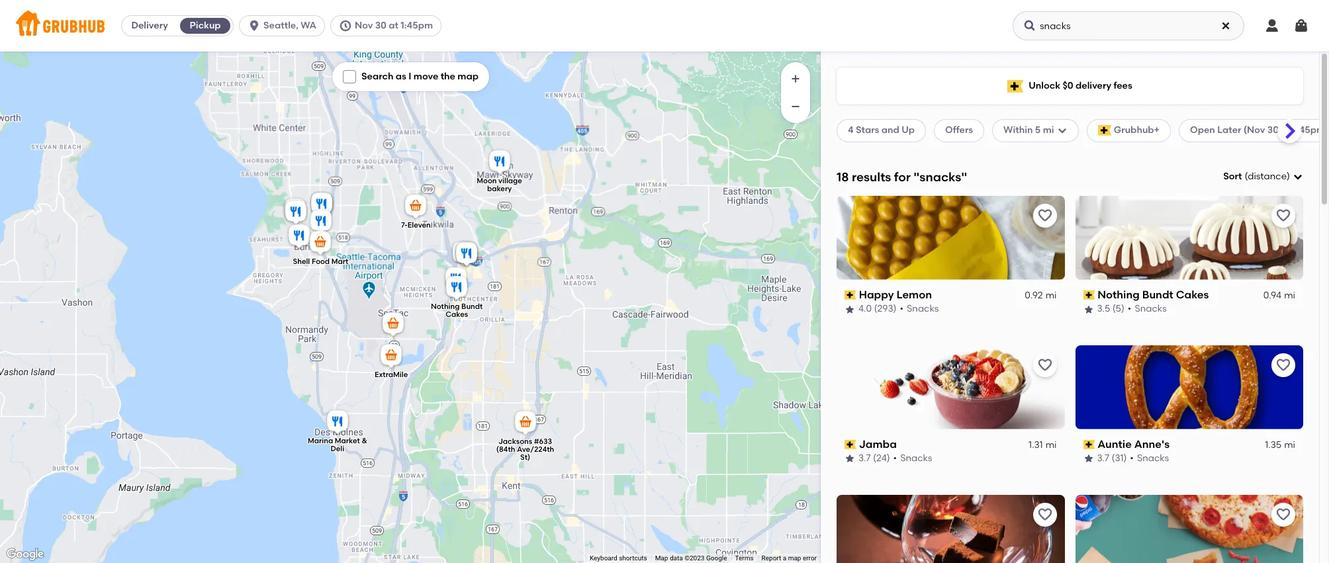 Task type: locate. For each thing, give the bounding box(es) containing it.
1 vertical spatial svg image
[[1057, 125, 1068, 136]]

ave/224th
[[517, 445, 554, 454]]

subscription pass image left "jamba"
[[845, 440, 856, 449]]

1.35 mi
[[1265, 440, 1296, 451]]

• right the (5)
[[1128, 303, 1132, 315]]

extramile
[[375, 371, 408, 379]]

"snacks"
[[914, 169, 967, 184]]

deli
[[331, 444, 344, 453]]

data
[[670, 555, 683, 562]]

marina market & deli image
[[324, 408, 351, 437]]

1 vertical spatial grubhub plus flag logo image
[[1098, 125, 1111, 136]]

seattle,
[[264, 20, 298, 31]]

nothing bundt cakes logo image
[[1075, 196, 1303, 280]]

0 horizontal spatial 3.7
[[859, 453, 871, 464]]

jacksons #633 (84th ave/224th st) image
[[512, 409, 539, 438]]

(31)
[[1112, 453, 1127, 464]]

lemon
[[897, 288, 932, 301]]

terms link
[[735, 555, 754, 562]]

0 horizontal spatial cakes
[[446, 310, 468, 319]]

minus icon image
[[789, 100, 802, 113]]

30
[[375, 20, 387, 31], [1268, 125, 1279, 136]]

2 subscription pass image from the top
[[1083, 440, 1095, 449]]

happy lemon image
[[443, 265, 469, 294]]

• snacks down anne's
[[1130, 453, 1169, 464]]

snacks down lemon at the bottom of the page
[[907, 303, 939, 315]]

subscription pass image
[[1083, 291, 1095, 300], [1083, 440, 1095, 449]]

0 vertical spatial cakes
[[1176, 288, 1209, 301]]

svg image right the 5
[[1057, 125, 1068, 136]]

• snacks down lemon at the bottom of the page
[[900, 303, 939, 315]]

royce' washington - westfield southcenter mall logo image
[[837, 495, 1065, 563]]

dairy queen image
[[282, 196, 308, 225]]

move
[[414, 71, 438, 82]]

moon
[[477, 176, 497, 185]]

jamba image
[[450, 239, 477, 268]]

Search for food, convenience, alcohol... search field
[[1013, 11, 1245, 40]]

subscription pass image for auntie anne's
[[1083, 440, 1095, 449]]

18 results for "snacks"
[[837, 169, 967, 184]]

0 horizontal spatial at
[[389, 20, 399, 31]]

1.31 mi
[[1029, 440, 1057, 451]]

1 subscription pass image from the top
[[845, 291, 856, 300]]

subscription pass image right the 0.92 mi
[[1083, 291, 1095, 300]]

1 vertical spatial subscription pass image
[[845, 440, 856, 449]]

map
[[655, 555, 668, 562]]

grubhub plus flag logo image left grubhub+
[[1098, 125, 1111, 136]]

subscription pass image for jamba
[[845, 440, 856, 449]]

• snacks for jamba
[[893, 453, 932, 464]]

star icon image
[[845, 304, 855, 315], [1083, 304, 1094, 315], [845, 454, 855, 464], [1083, 454, 1094, 464]]

bundt inside map region
[[461, 302, 483, 311]]

0 vertical spatial svg image
[[339, 19, 352, 32]]

terms
[[735, 555, 754, 562]]

as
[[396, 71, 406, 82]]

star icon image for happy lemon
[[845, 304, 855, 315]]

cakes
[[1176, 288, 1209, 301], [446, 310, 468, 319]]

sort
[[1224, 171, 1242, 182]]

bakery
[[487, 184, 512, 193]]

tacos el hass image
[[283, 198, 309, 227]]

(5)
[[1113, 303, 1125, 315]]

at left 1:45pm
[[389, 20, 399, 31]]

•
[[900, 303, 904, 315], [1128, 303, 1132, 315], [893, 453, 897, 464], [1130, 453, 1134, 464]]

0 vertical spatial 30
[[375, 20, 387, 31]]

happy lemon
[[859, 288, 932, 301]]

nothing bundt cakes up the (5)
[[1098, 288, 1209, 301]]

google
[[706, 555, 727, 562]]

search
[[361, 71, 394, 82]]

star icon image left 3.5
[[1083, 304, 1094, 315]]

moon village bakery image
[[487, 148, 513, 177]]

0 vertical spatial subscription pass image
[[1083, 291, 1095, 300]]

1 vertical spatial nothing
[[431, 302, 460, 311]]

nothing up the (5)
[[1098, 288, 1140, 301]]

1 horizontal spatial bundt
[[1142, 288, 1174, 301]]

antojitos michalisco 1st ave image
[[308, 190, 335, 219]]

• right "(31)"
[[1130, 453, 1134, 464]]

0 horizontal spatial map
[[458, 71, 479, 82]]

snacks right (24)
[[900, 453, 932, 464]]

4.0
[[859, 303, 872, 315]]

1 horizontal spatial nothing bundt cakes
[[1098, 288, 1209, 301]]

at left 1:45pm)
[[1281, 125, 1291, 136]]

1 3.7 from the left
[[859, 453, 871, 464]]

0 horizontal spatial svg image
[[339, 19, 352, 32]]

30 right nov
[[375, 20, 387, 31]]

0 horizontal spatial nothing
[[431, 302, 460, 311]]

shell food mart image
[[307, 229, 334, 258]]

nothing bundt cakes down the happy lemon image
[[431, 302, 483, 319]]

3.7 for auntie anne's
[[1097, 453, 1110, 464]]

0 vertical spatial nothing
[[1098, 288, 1140, 301]]

delivery
[[131, 20, 168, 31]]

main navigation navigation
[[0, 0, 1329, 52]]

0 vertical spatial subscription pass image
[[845, 291, 856, 300]]

2 vertical spatial svg image
[[1293, 172, 1303, 182]]

1 vertical spatial nothing bundt cakes
[[431, 302, 483, 319]]

pickup button
[[177, 15, 233, 36]]

grubhub plus flag logo image left unlock
[[1008, 80, 1024, 92]]

5
[[1035, 125, 1041, 136]]

1 horizontal spatial 3.7
[[1097, 453, 1110, 464]]

village
[[498, 176, 522, 185]]

mi right 0.94
[[1284, 290, 1296, 301]]

svg image left nov
[[339, 19, 352, 32]]

royce' washington - westfield southcenter mall image
[[453, 240, 480, 269]]

star icon image left '4.0'
[[845, 304, 855, 315]]

1 vertical spatial cakes
[[446, 310, 468, 319]]

• snacks
[[900, 303, 939, 315], [1128, 303, 1167, 315], [893, 453, 932, 464], [1130, 453, 1169, 464]]

later
[[1218, 125, 1242, 136]]

• snacks right (24)
[[893, 453, 932, 464]]

mi for lemon
[[1046, 290, 1057, 301]]

0 horizontal spatial 30
[[375, 20, 387, 31]]

nov 30 at 1:45pm button
[[330, 15, 447, 36]]

0 horizontal spatial grubhub plus flag logo image
[[1008, 80, 1024, 92]]

7-eleven
[[401, 221, 431, 229]]

2 subscription pass image from the top
[[845, 440, 856, 449]]

(24)
[[873, 453, 890, 464]]

(84th
[[496, 445, 515, 454]]

cakes down 'nothing bundt cakes' icon
[[446, 310, 468, 319]]

auntie anne's
[[1098, 438, 1170, 451]]

shell
[[293, 257, 310, 266]]

nothing
[[1098, 288, 1140, 301], [431, 302, 460, 311]]

subscription pass image left 'happy'
[[845, 291, 856, 300]]

bundt down the happy lemon image
[[461, 302, 483, 311]]

svg image
[[339, 19, 352, 32], [1057, 125, 1068, 136], [1293, 172, 1303, 182]]

• snacks right the (5)
[[1128, 303, 1167, 315]]

• right (24)
[[893, 453, 897, 464]]

30 inside button
[[375, 20, 387, 31]]

1 vertical spatial bundt
[[461, 302, 483, 311]]

save this restaurant image
[[1037, 357, 1053, 373], [1276, 357, 1292, 373], [1276, 507, 1292, 523]]

0 horizontal spatial bundt
[[461, 302, 483, 311]]

• snacks for nothing bundt cakes
[[1128, 303, 1167, 315]]

keyboard shortcuts button
[[590, 554, 647, 563]]

#633
[[534, 437, 552, 446]]

jamba
[[859, 438, 897, 451]]

mi right 1.35
[[1284, 440, 1296, 451]]

1 horizontal spatial nothing
[[1098, 288, 1140, 301]]

snacks down anne's
[[1137, 453, 1169, 464]]

mi right 1.31
[[1046, 440, 1057, 451]]

30 right (nov
[[1268, 125, 1279, 136]]

save this restaurant image
[[1037, 208, 1053, 224], [1276, 208, 1292, 224], [1037, 507, 1053, 523]]

1 vertical spatial at
[[1281, 125, 1291, 136]]

0 vertical spatial at
[[389, 20, 399, 31]]

mi
[[1043, 125, 1054, 136], [1046, 290, 1057, 301], [1284, 290, 1296, 301], [1046, 440, 1057, 451], [1284, 440, 1296, 451]]

0 vertical spatial grubhub plus flag logo image
[[1008, 80, 1024, 92]]

save this restaurant button
[[1033, 204, 1057, 228], [1272, 204, 1296, 228], [1033, 353, 1057, 377], [1272, 353, 1296, 377], [1033, 503, 1057, 527], [1272, 503, 1296, 527]]

svg image
[[1264, 18, 1280, 34], [1294, 18, 1309, 34], [248, 19, 261, 32], [1023, 19, 1037, 32], [1221, 21, 1231, 31], [346, 73, 354, 81]]

subscription pass image
[[845, 291, 856, 300], [845, 440, 856, 449]]

0.92 mi
[[1025, 290, 1057, 301]]

map
[[458, 71, 479, 82], [788, 555, 801, 562]]

nothing down the happy lemon image
[[431, 302, 460, 311]]

nothing bundt cakes image
[[444, 274, 470, 303]]

1:45pm)
[[1293, 125, 1329, 136]]

wa
[[301, 20, 316, 31]]

map right the
[[458, 71, 479, 82]]

star icon image left 3.7 (31)
[[1083, 454, 1094, 464]]

0 vertical spatial bundt
[[1142, 288, 1174, 301]]

bundt down 'nothing bundt cakes logo'
[[1142, 288, 1174, 301]]

1 horizontal spatial map
[[788, 555, 801, 562]]

snacks right the (5)
[[1135, 303, 1167, 315]]

0.94
[[1264, 290, 1282, 301]]

(
[[1245, 171, 1248, 182]]

svg image right )
[[1293, 172, 1303, 182]]

nov
[[355, 20, 373, 31]]

and
[[882, 125, 900, 136]]

map right a
[[788, 555, 801, 562]]

google image
[[3, 546, 47, 563]]

1 horizontal spatial grubhub plus flag logo image
[[1098, 125, 1111, 136]]

3.7 left (24)
[[859, 453, 871, 464]]

mi for bundt
[[1284, 290, 1296, 301]]

7 eleven image
[[402, 192, 429, 221]]

open later (nov 30 at 1:45pm)
[[1190, 125, 1329, 136]]

1 subscription pass image from the top
[[1083, 291, 1095, 300]]

open
[[1190, 125, 1215, 136]]

1 horizontal spatial 30
[[1268, 125, 1279, 136]]

1.31
[[1029, 440, 1043, 451]]

1 horizontal spatial svg image
[[1057, 125, 1068, 136]]

grubhub plus flag logo image
[[1008, 80, 1024, 92], [1098, 125, 1111, 136]]

grubhub plus flag logo image for grubhub+
[[1098, 125, 1111, 136]]

3.7 left "(31)"
[[1097, 453, 1110, 464]]

star icon image left 3.7 (24)
[[845, 454, 855, 464]]

the
[[441, 71, 455, 82]]

subscription pass image left auntie in the bottom right of the page
[[1083, 440, 1095, 449]]

2 3.7 from the left
[[1097, 453, 1110, 464]]

cakes down 'nothing bundt cakes logo'
[[1176, 288, 1209, 301]]

snacks
[[907, 303, 939, 315], [1135, 303, 1167, 315], [900, 453, 932, 464], [1137, 453, 1169, 464]]

0 horizontal spatial nothing bundt cakes
[[431, 302, 483, 319]]

mi right 0.92
[[1046, 290, 1057, 301]]

bundt
[[1142, 288, 1174, 301], [461, 302, 483, 311]]

mawadda cafe image
[[308, 190, 335, 219]]

1 horizontal spatial at
[[1281, 125, 1291, 136]]

svg image inside seattle, wa button
[[248, 19, 261, 32]]

0 vertical spatial map
[[458, 71, 479, 82]]

grubhub plus flag logo image for unlock $0 delivery fees
[[1008, 80, 1024, 92]]

star icon image for auntie anne's
[[1083, 454, 1094, 464]]

0.94 mi
[[1264, 290, 1296, 301]]

None field
[[1224, 170, 1303, 184]]

1 vertical spatial subscription pass image
[[1083, 440, 1095, 449]]

• down happy lemon
[[900, 303, 904, 315]]



Task type: vqa. For each thing, say whether or not it's contained in the screenshot.
left 4.9
no



Task type: describe. For each thing, give the bounding box(es) containing it.
shell food mart
[[293, 257, 348, 266]]

auntie
[[1098, 438, 1132, 451]]

moon village bakery
[[477, 176, 522, 193]]

within
[[1004, 125, 1033, 136]]

3.7 (31)
[[1097, 453, 1127, 464]]

report
[[762, 555, 781, 562]]

extramile image
[[378, 342, 404, 371]]

star icon image for jamba
[[845, 454, 855, 464]]

snacks for auntie anne's
[[1137, 453, 1169, 464]]

save this restaurant image for happy lemon
[[1037, 208, 1053, 224]]

nothing bundt cakes inside map region
[[431, 302, 483, 319]]

search as i move the map
[[361, 71, 479, 82]]

for
[[894, 169, 911, 184]]

delivery
[[1076, 80, 1112, 91]]

• snacks for auntie anne's
[[1130, 453, 1169, 464]]

pickup
[[190, 20, 221, 31]]

save this restaurant image for jamba
[[1037, 357, 1053, 373]]

mart
[[332, 257, 348, 266]]

save this restaurant button for jamba
[[1033, 353, 1057, 377]]

save this restaurant button for happy lemon
[[1033, 204, 1057, 228]]

save this restaurant button for auntie anne's
[[1272, 353, 1296, 377]]

keyboard shortcuts
[[590, 555, 647, 562]]

st)
[[520, 453, 530, 462]]

pierro bakery image
[[308, 208, 334, 237]]

a
[[783, 555, 787, 562]]

7-
[[401, 221, 408, 229]]

seattle, wa button
[[239, 15, 330, 36]]

jacksons
[[498, 437, 532, 446]]

unlock $0 delivery fees
[[1029, 80, 1133, 91]]

subscription pass image for nothing bundt cakes
[[1083, 291, 1095, 300]]

• for happy lemon
[[900, 303, 904, 315]]

0.92
[[1025, 290, 1043, 301]]

auntie anne's image
[[453, 240, 480, 269]]

plus icon image
[[789, 72, 802, 85]]

food
[[312, 257, 330, 266]]

at inside button
[[389, 20, 399, 31]]

1 vertical spatial 30
[[1268, 125, 1279, 136]]

save this restaurant button for nothing bundt cakes
[[1272, 204, 1296, 228]]

3.5
[[1097, 303, 1110, 315]]

unlock
[[1029, 80, 1061, 91]]

anne's
[[1134, 438, 1170, 451]]

happy lemon logo image
[[837, 196, 1065, 280]]

map region
[[0, 0, 979, 563]]

marina
[[308, 436, 333, 445]]

market
[[335, 436, 360, 445]]

1.35
[[1265, 440, 1282, 451]]

report a map error link
[[762, 555, 817, 562]]

• snacks for happy lemon
[[900, 303, 939, 315]]

jamba logo image
[[837, 345, 1065, 429]]

mi right the 5
[[1043, 125, 1054, 136]]

grubhub+
[[1114, 125, 1160, 136]]

fees
[[1114, 80, 1133, 91]]

©2023
[[685, 555, 705, 562]]

4
[[848, 125, 854, 136]]

)
[[1287, 171, 1290, 182]]

svg image inside nov 30 at 1:45pm button
[[339, 19, 352, 32]]

1 vertical spatial map
[[788, 555, 801, 562]]

marina market & deli
[[308, 436, 367, 453]]

3.7 (24)
[[859, 453, 890, 464]]

4.0 (293)
[[859, 303, 897, 315]]

distance
[[1248, 171, 1287, 182]]

results
[[852, 169, 891, 184]]

0 vertical spatial nothing bundt cakes
[[1098, 288, 1209, 301]]

snacks for nothing bundt cakes
[[1135, 303, 1167, 315]]

stars
[[856, 125, 879, 136]]

mi for anne's
[[1284, 440, 1296, 451]]

jacksons #633 (84th ave/224th st)
[[496, 437, 554, 462]]

nothing inside map region
[[431, 302, 460, 311]]

4 stars and up
[[848, 125, 915, 136]]

$0
[[1063, 80, 1074, 91]]

offers
[[945, 125, 973, 136]]

error
[[803, 555, 817, 562]]

• for nothing bundt cakes
[[1128, 303, 1132, 315]]

map data ©2023 google
[[655, 555, 727, 562]]

nov 30 at 1:45pm
[[355, 20, 433, 31]]

auntie anne's logo image
[[1075, 345, 1303, 429]]

sort ( distance )
[[1224, 171, 1290, 182]]

(293)
[[874, 303, 897, 315]]

&
[[362, 436, 367, 445]]

1 horizontal spatial cakes
[[1176, 288, 1209, 301]]

snacks for happy lemon
[[907, 303, 939, 315]]

none field containing sort
[[1224, 170, 1303, 184]]

snacks for jamba
[[900, 453, 932, 464]]

18
[[837, 169, 849, 184]]

save this restaurant image for nothing bundt cakes
[[1276, 208, 1292, 224]]

7-eleven logo image
[[1075, 495, 1303, 563]]

shortcuts
[[619, 555, 647, 562]]

within 5 mi
[[1004, 125, 1054, 136]]

3.7 for jamba
[[859, 453, 871, 464]]

eleven
[[408, 221, 431, 229]]

• for auntie anne's
[[1130, 453, 1134, 464]]

• for jamba
[[893, 453, 897, 464]]

keyboard
[[590, 555, 617, 562]]

up
[[902, 125, 915, 136]]

(nov
[[1244, 125, 1265, 136]]

seattle, wa
[[264, 20, 316, 31]]

sea tac marathon image
[[380, 310, 406, 339]]

1:45pm
[[401, 20, 433, 31]]

happy
[[859, 288, 894, 301]]

report a map error
[[762, 555, 817, 562]]

cakes inside map region
[[446, 310, 468, 319]]

star icon image for nothing bundt cakes
[[1083, 304, 1094, 315]]

i
[[409, 71, 411, 82]]

ronnie's market image
[[286, 222, 312, 251]]

2 horizontal spatial svg image
[[1293, 172, 1303, 182]]

delivery button
[[122, 15, 177, 36]]

subscription pass image for happy lemon
[[845, 291, 856, 300]]

save this restaurant image for auntie anne's
[[1276, 357, 1292, 373]]



